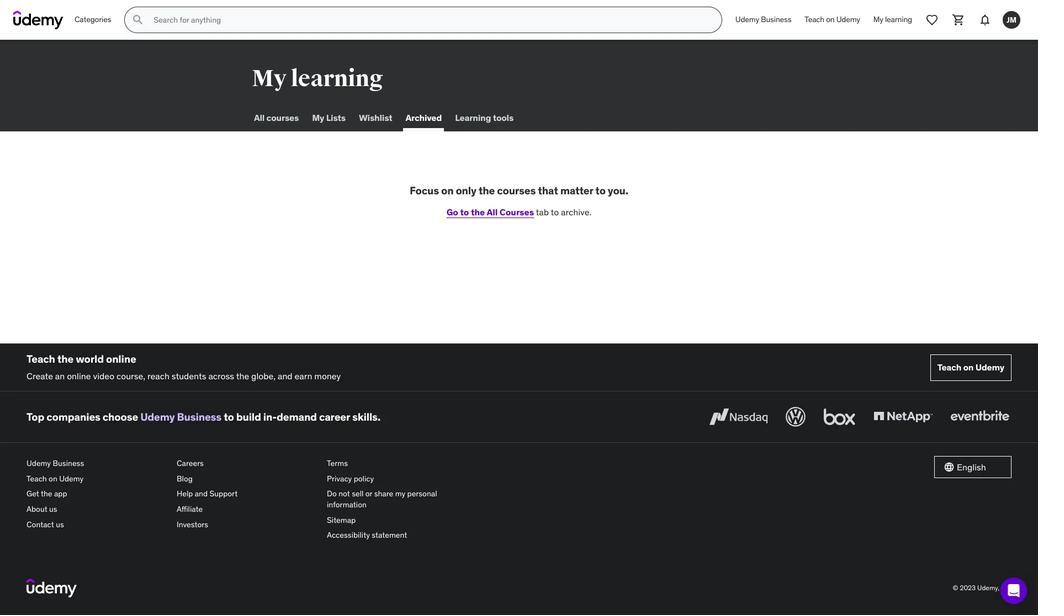 Task type: describe. For each thing, give the bounding box(es) containing it.
categories button
[[68, 7, 118, 33]]

0 vertical spatial udemy business link
[[729, 7, 798, 33]]

go
[[447, 206, 458, 218]]

the right only
[[479, 184, 495, 197]]

about
[[27, 504, 47, 514]]

students
[[172, 371, 206, 382]]

sell
[[352, 489, 364, 499]]

teach inside udemy business teach on udemy get the app about us contact us
[[27, 474, 47, 484]]

blog link
[[177, 472, 318, 487]]

business for udemy business
[[761, 14, 792, 24]]

get
[[27, 489, 39, 499]]

tools
[[493, 112, 514, 123]]

learning tools link
[[453, 105, 516, 131]]

careers
[[177, 459, 204, 469]]

course,
[[117, 371, 145, 382]]

policy
[[354, 474, 374, 484]]

reach
[[147, 371, 170, 382]]

udemy business teach on udemy get the app about us contact us
[[27, 459, 84, 529]]

blog
[[177, 474, 193, 484]]

0 horizontal spatial teach on udemy link
[[27, 472, 168, 487]]

contact
[[27, 520, 54, 529]]

support
[[210, 489, 238, 499]]

box image
[[821, 405, 858, 429]]

tab
[[536, 206, 549, 218]]

to right tab
[[551, 206, 559, 218]]

accessibility statement link
[[327, 528, 468, 543]]

0 vertical spatial us
[[49, 504, 57, 514]]

shopping cart with 0 items image
[[952, 13, 966, 27]]

wishlist
[[359, 112, 392, 123]]

my
[[395, 489, 406, 499]]

2023
[[960, 584, 976, 592]]

you.
[[608, 184, 629, 197]]

affiliate link
[[177, 502, 318, 517]]

archived
[[406, 112, 442, 123]]

and inside the careers blog help and support affiliate investors
[[195, 489, 208, 499]]

investors link
[[177, 517, 318, 533]]

do
[[327, 489, 337, 499]]

2 vertical spatial udemy business link
[[27, 456, 168, 472]]

volkswagen image
[[784, 405, 808, 429]]

my lists
[[312, 112, 346, 123]]

1 horizontal spatial my learning
[[874, 14, 912, 24]]

privacy
[[327, 474, 352, 484]]

1 vertical spatial business
[[177, 410, 222, 424]]

english
[[957, 462, 986, 473]]

terms
[[327, 459, 348, 469]]

video
[[93, 371, 114, 382]]

top
[[27, 410, 44, 424]]

not
[[339, 489, 350, 499]]

terms privacy policy do not sell or share my personal information sitemap accessibility statement
[[327, 459, 437, 540]]

the up an
[[57, 352, 74, 366]]

build
[[236, 410, 261, 424]]

wishlist link
[[357, 105, 395, 131]]

0 vertical spatial online
[[106, 352, 136, 366]]

Search for anything text field
[[152, 10, 709, 29]]

only
[[456, 184, 477, 197]]

nasdaq image
[[707, 405, 771, 429]]

an
[[55, 371, 65, 382]]

privacy policy link
[[327, 472, 468, 487]]

to left you.
[[596, 184, 606, 197]]

english button
[[935, 456, 1012, 478]]

contact us link
[[27, 517, 168, 533]]

courses inside 'link'
[[267, 112, 299, 123]]

terms link
[[327, 456, 468, 472]]

courses
[[500, 206, 534, 218]]

lists
[[326, 112, 346, 123]]

the left globe,
[[236, 371, 249, 382]]

jm
[[1007, 15, 1017, 25]]

information
[[327, 500, 367, 510]]

statement
[[372, 530, 407, 540]]

0 horizontal spatial my
[[252, 65, 287, 93]]

personal
[[407, 489, 437, 499]]

teach on udemy for the middle teach on udemy link
[[938, 362, 1005, 373]]

all courses
[[254, 112, 299, 123]]

share
[[374, 489, 393, 499]]

udemy business
[[736, 14, 792, 24]]

the inside udemy business teach on udemy get the app about us contact us
[[41, 489, 52, 499]]

careers link
[[177, 456, 318, 472]]

affiliate
[[177, 504, 203, 514]]

create
[[27, 371, 53, 382]]

inc.
[[1001, 584, 1012, 592]]

accessibility
[[327, 530, 370, 540]]

my learning link
[[867, 7, 919, 33]]

1 horizontal spatial courses
[[497, 184, 536, 197]]

small image
[[944, 462, 955, 473]]

money
[[314, 371, 341, 382]]

archive.
[[561, 206, 592, 218]]

demand
[[277, 410, 317, 424]]

0 vertical spatial teach on udemy link
[[798, 7, 867, 33]]

sitemap
[[327, 515, 356, 525]]

help and support link
[[177, 487, 318, 502]]



Task type: vqa. For each thing, say whether or not it's contained in the screenshot.
the Archived link
yes



Task type: locate. For each thing, give the bounding box(es) containing it.
choose
[[103, 410, 138, 424]]

my
[[874, 14, 884, 24], [252, 65, 287, 93], [312, 112, 324, 123]]

on inside udemy business teach on udemy get the app about us contact us
[[49, 474, 57, 484]]

my left the lists
[[312, 112, 324, 123]]

globe,
[[251, 371, 276, 382]]

online up course,
[[106, 352, 136, 366]]

1 vertical spatial us
[[56, 520, 64, 529]]

the down only
[[471, 206, 485, 218]]

0 horizontal spatial business
[[53, 459, 84, 469]]

skills.
[[352, 410, 381, 424]]

1 vertical spatial online
[[67, 371, 91, 382]]

my for my learning link
[[874, 14, 884, 24]]

my learning
[[874, 14, 912, 24], [252, 65, 383, 93]]

focus on only the courses that matter to you.
[[410, 184, 629, 197]]

udemy
[[736, 14, 759, 24], [837, 14, 860, 24], [976, 362, 1005, 373], [140, 410, 175, 424], [27, 459, 51, 469], [59, 474, 84, 484]]

1 horizontal spatial teach on udemy link
[[798, 7, 867, 33]]

0 horizontal spatial online
[[67, 371, 91, 382]]

1 horizontal spatial my
[[312, 112, 324, 123]]

categories
[[75, 14, 111, 24]]

my inside my lists link
[[312, 112, 324, 123]]

netapp image
[[872, 405, 935, 429]]

my up all courses
[[252, 65, 287, 93]]

teach the world online create an online video course, reach students across the globe, and earn money
[[27, 352, 341, 382]]

1 vertical spatial courses
[[497, 184, 536, 197]]

world
[[76, 352, 104, 366]]

the right the get
[[41, 489, 52, 499]]

© 2023 udemy, inc.
[[953, 584, 1012, 592]]

1 horizontal spatial learning
[[885, 14, 912, 24]]

or
[[366, 489, 372, 499]]

my learning left "wishlist" icon
[[874, 14, 912, 24]]

matter
[[560, 184, 593, 197]]

1 horizontal spatial and
[[278, 371, 293, 382]]

go to the all courses tab to archive.
[[447, 206, 592, 218]]

learning
[[455, 112, 491, 123]]

udemy,
[[978, 584, 1000, 592]]

to left build
[[224, 410, 234, 424]]

and right help
[[195, 489, 208, 499]]

1 vertical spatial teach on udemy
[[938, 362, 1005, 373]]

jm link
[[999, 7, 1025, 33]]

about us link
[[27, 502, 168, 517]]

notifications image
[[979, 13, 992, 27]]

app
[[54, 489, 67, 499]]

learning up the lists
[[291, 65, 383, 93]]

2 horizontal spatial my
[[874, 14, 884, 24]]

courses left my lists at the top left of the page
[[267, 112, 299, 123]]

business
[[761, 14, 792, 24], [177, 410, 222, 424], [53, 459, 84, 469]]

eventbrite image
[[948, 405, 1012, 429]]

wishlist image
[[926, 13, 939, 27]]

0 vertical spatial and
[[278, 371, 293, 382]]

all inside 'link'
[[254, 112, 265, 123]]

0 vertical spatial all
[[254, 112, 265, 123]]

on
[[826, 14, 835, 24], [441, 184, 454, 197], [964, 362, 974, 373], [49, 474, 57, 484]]

0 horizontal spatial all
[[254, 112, 265, 123]]

all
[[254, 112, 265, 123], [487, 206, 498, 218]]

0 vertical spatial udemy image
[[13, 10, 64, 29]]

us right about
[[49, 504, 57, 514]]

0 vertical spatial my learning
[[874, 14, 912, 24]]

the
[[479, 184, 495, 197], [471, 206, 485, 218], [57, 352, 74, 366], [236, 371, 249, 382], [41, 489, 52, 499]]

learning left "wishlist" icon
[[885, 14, 912, 24]]

us
[[49, 504, 57, 514], [56, 520, 64, 529]]

2 horizontal spatial business
[[761, 14, 792, 24]]

business inside udemy business teach on udemy get the app about us contact us
[[53, 459, 84, 469]]

careers blog help and support affiliate investors
[[177, 459, 238, 529]]

1 horizontal spatial business
[[177, 410, 222, 424]]

and inside the teach the world online create an online video course, reach students across the globe, and earn money
[[278, 371, 293, 382]]

investors
[[177, 520, 208, 529]]

us right contact
[[56, 520, 64, 529]]

my left "wishlist" icon
[[874, 14, 884, 24]]

2 vertical spatial teach on udemy link
[[27, 472, 168, 487]]

focus
[[410, 184, 439, 197]]

teach inside the teach the world online create an online video course, reach students across the globe, and earn money
[[27, 352, 55, 366]]

0 vertical spatial courses
[[267, 112, 299, 123]]

1 vertical spatial my learning
[[252, 65, 383, 93]]

and left earn
[[278, 371, 293, 382]]

0 vertical spatial my
[[874, 14, 884, 24]]

all courses link
[[252, 105, 301, 131]]

teach on udemy for top teach on udemy link
[[805, 14, 860, 24]]

go to the all courses link
[[447, 206, 534, 218]]

teach on udemy
[[805, 14, 860, 24], [938, 362, 1005, 373]]

0 horizontal spatial my learning
[[252, 65, 383, 93]]

my for my lists link
[[312, 112, 324, 123]]

business for udemy business teach on udemy get the app about us contact us
[[53, 459, 84, 469]]

0 vertical spatial teach on udemy
[[805, 14, 860, 24]]

help
[[177, 489, 193, 499]]

0 horizontal spatial learning
[[291, 65, 383, 93]]

archived link
[[403, 105, 444, 131]]

1 vertical spatial my
[[252, 65, 287, 93]]

in-
[[263, 410, 277, 424]]

do not sell or share my personal information button
[[327, 487, 468, 513]]

udemy image
[[13, 10, 64, 29], [27, 579, 77, 598]]

my learning up my lists at the top left of the page
[[252, 65, 383, 93]]

my inside my learning link
[[874, 14, 884, 24]]

companies
[[47, 410, 100, 424]]

earn
[[295, 371, 312, 382]]

teach on udemy link
[[798, 7, 867, 33], [931, 354, 1012, 381], [27, 472, 168, 487]]

to
[[596, 184, 606, 197], [460, 206, 469, 218], [551, 206, 559, 218], [224, 410, 234, 424]]

courses up the courses
[[497, 184, 536, 197]]

to right go
[[460, 206, 469, 218]]

0 vertical spatial business
[[761, 14, 792, 24]]

top companies choose udemy business to build in-demand career skills.
[[27, 410, 381, 424]]

that
[[538, 184, 558, 197]]

1 vertical spatial learning
[[291, 65, 383, 93]]

sitemap link
[[327, 513, 468, 528]]

0 horizontal spatial and
[[195, 489, 208, 499]]

1 horizontal spatial online
[[106, 352, 136, 366]]

1 vertical spatial teach on udemy link
[[931, 354, 1012, 381]]

1 vertical spatial udemy image
[[27, 579, 77, 598]]

0 vertical spatial learning
[[885, 14, 912, 24]]

online right an
[[67, 371, 91, 382]]

across
[[208, 371, 234, 382]]

1 vertical spatial and
[[195, 489, 208, 499]]

©
[[953, 584, 959, 592]]

2 vertical spatial my
[[312, 112, 324, 123]]

online
[[106, 352, 136, 366], [67, 371, 91, 382]]

0 horizontal spatial teach on udemy
[[805, 14, 860, 24]]

submit search image
[[132, 13, 145, 27]]

udemy business link
[[729, 7, 798, 33], [140, 410, 222, 424], [27, 456, 168, 472]]

career
[[319, 410, 350, 424]]

1 horizontal spatial all
[[487, 206, 498, 218]]

0 horizontal spatial courses
[[267, 112, 299, 123]]

learning tools
[[455, 112, 514, 123]]

1 vertical spatial udemy business link
[[140, 410, 222, 424]]

1 vertical spatial all
[[487, 206, 498, 218]]

2 horizontal spatial teach on udemy link
[[931, 354, 1012, 381]]

2 vertical spatial business
[[53, 459, 84, 469]]

1 horizontal spatial teach on udemy
[[938, 362, 1005, 373]]

get the app link
[[27, 487, 168, 502]]

my lists link
[[310, 105, 348, 131]]



